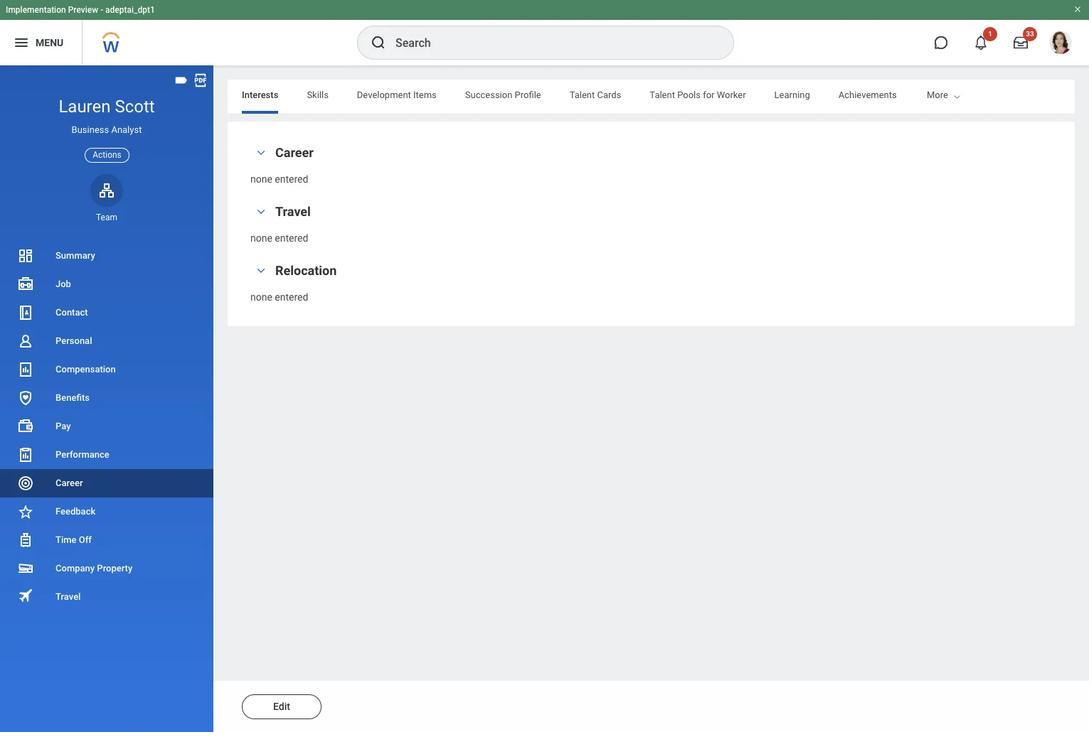 Task type: locate. For each thing, give the bounding box(es) containing it.
3 entered from the top
[[275, 291, 308, 303]]

property
[[97, 563, 133, 574]]

personal
[[55, 336, 92, 346]]

company property
[[55, 563, 133, 574]]

contact link
[[0, 299, 213, 327]]

0 horizontal spatial talent
[[570, 90, 595, 100]]

career
[[275, 145, 314, 160], [55, 478, 83, 489]]

chevron down image left relocation
[[253, 266, 270, 276]]

company property link
[[0, 555, 213, 583]]

1 vertical spatial none entered
[[250, 232, 308, 244]]

entered inside travel group
[[275, 232, 308, 244]]

none entered inside relocation group
[[250, 291, 308, 303]]

job
[[55, 279, 71, 290]]

none for travel
[[250, 232, 272, 244]]

travel down career button
[[275, 204, 311, 219]]

time off image
[[17, 532, 34, 549]]

none for career
[[250, 174, 272, 185]]

summary image
[[17, 248, 34, 265]]

1 chevron down image from the top
[[253, 148, 270, 158]]

2 chevron down image from the top
[[253, 207, 270, 217]]

none inside relocation group
[[250, 291, 272, 303]]

none entered down travel button
[[250, 232, 308, 244]]

tab list
[[228, 80, 1075, 114]]

1 vertical spatial chevron down image
[[253, 207, 270, 217]]

travel down company
[[55, 592, 81, 603]]

summary
[[55, 250, 95, 261]]

none
[[250, 174, 272, 185], [250, 232, 272, 244], [250, 291, 272, 303]]

inbox large image
[[1014, 36, 1028, 50]]

travel image
[[17, 588, 34, 605]]

entered for career
[[275, 174, 308, 185]]

none inside travel group
[[250, 232, 272, 244]]

chevron down image left career button
[[253, 148, 270, 158]]

3 none from the top
[[250, 291, 272, 303]]

chevron down image inside career "group"
[[253, 148, 270, 158]]

company
[[55, 563, 95, 574]]

talent left pools
[[650, 90, 675, 100]]

0 vertical spatial travel
[[275, 204, 311, 219]]

performance image
[[17, 447, 34, 464]]

entered inside career "group"
[[275, 174, 308, 185]]

feedback
[[55, 507, 96, 517]]

company property image
[[17, 561, 34, 578]]

3 none entered from the top
[[250, 291, 308, 303]]

off
[[79, 535, 92, 546]]

entered for relocation
[[275, 291, 308, 303]]

chevron down image
[[253, 148, 270, 158], [253, 207, 270, 217], [253, 266, 270, 276]]

1 horizontal spatial talent
[[650, 90, 675, 100]]

travel
[[275, 204, 311, 219], [55, 592, 81, 603]]

learning
[[775, 90, 810, 100]]

talent left "cards"
[[570, 90, 595, 100]]

talent for talent pools for worker
[[650, 90, 675, 100]]

implementation
[[6, 5, 66, 15]]

1 talent from the left
[[570, 90, 595, 100]]

summary link
[[0, 242, 213, 270]]

list
[[0, 242, 213, 612]]

2 vertical spatial none
[[250, 291, 272, 303]]

1 none entered from the top
[[250, 174, 308, 185]]

entered inside relocation group
[[275, 291, 308, 303]]

travel button
[[275, 204, 311, 219]]

edit
[[273, 702, 290, 713]]

team link
[[90, 174, 123, 223]]

career group
[[250, 144, 1052, 186]]

compensation
[[55, 364, 116, 375]]

2 entered from the top
[[275, 232, 308, 244]]

1 vertical spatial none
[[250, 232, 272, 244]]

chevron down image for career
[[253, 148, 270, 158]]

33
[[1026, 30, 1034, 38]]

entered down travel button
[[275, 232, 308, 244]]

0 vertical spatial none entered
[[250, 174, 308, 185]]

notifications large image
[[974, 36, 988, 50]]

team lauren scott element
[[90, 212, 123, 223]]

career inside navigation pane region
[[55, 478, 83, 489]]

pay
[[55, 421, 71, 432]]

none entered down career button
[[250, 174, 308, 185]]

justify image
[[13, 34, 30, 51]]

0 vertical spatial chevron down image
[[253, 148, 270, 158]]

actions button
[[85, 148, 129, 163]]

entered down career button
[[275, 174, 308, 185]]

menu button
[[0, 20, 82, 65]]

actions
[[93, 150, 122, 160]]

career up the feedback
[[55, 478, 83, 489]]

1 vertical spatial entered
[[275, 232, 308, 244]]

2 vertical spatial none entered
[[250, 291, 308, 303]]

2 none from the top
[[250, 232, 272, 244]]

1 entered from the top
[[275, 174, 308, 185]]

business
[[72, 125, 109, 135]]

menu
[[36, 37, 64, 48]]

succession
[[465, 90, 513, 100]]

analyst
[[111, 125, 142, 135]]

talent for talent cards
[[570, 90, 595, 100]]

interests
[[242, 90, 278, 100]]

lauren scott
[[59, 97, 155, 117]]

relocation button
[[275, 263, 337, 278]]

1 vertical spatial travel
[[55, 592, 81, 603]]

entered down relocation
[[275, 291, 308, 303]]

0 horizontal spatial career
[[55, 478, 83, 489]]

implementation preview -   adeptai_dpt1
[[6, 5, 155, 15]]

navigation pane region
[[0, 65, 213, 733]]

none entered down relocation
[[250, 291, 308, 303]]

adeptai_dpt1
[[105, 5, 155, 15]]

development items
[[357, 90, 437, 100]]

job image
[[17, 276, 34, 293]]

3 chevron down image from the top
[[253, 266, 270, 276]]

1 horizontal spatial travel
[[275, 204, 311, 219]]

scott
[[115, 97, 155, 117]]

0 vertical spatial entered
[[275, 174, 308, 185]]

1 horizontal spatial career
[[275, 145, 314, 160]]

0 vertical spatial none
[[250, 174, 272, 185]]

feedback image
[[17, 504, 34, 521]]

none entered inside career "group"
[[250, 174, 308, 185]]

0 vertical spatial career
[[275, 145, 314, 160]]

1 button
[[965, 27, 998, 58]]

career up travel button
[[275, 145, 314, 160]]

chevron down image inside travel group
[[253, 207, 270, 217]]

entered
[[275, 174, 308, 185], [275, 232, 308, 244], [275, 291, 308, 303]]

2 none entered from the top
[[250, 232, 308, 244]]

1 none from the top
[[250, 174, 272, 185]]

2 vertical spatial entered
[[275, 291, 308, 303]]

2 vertical spatial chevron down image
[[253, 266, 270, 276]]

achievements
[[839, 90, 897, 100]]

profile logan mcneil image
[[1049, 31, 1072, 57]]

chevron down image inside relocation group
[[253, 266, 270, 276]]

skills
[[307, 90, 329, 100]]

compensation link
[[0, 356, 213, 384]]

Search Workday  search field
[[396, 27, 704, 58]]

chevron down image left travel button
[[253, 207, 270, 217]]

1 vertical spatial career
[[55, 478, 83, 489]]

none inside career "group"
[[250, 174, 272, 185]]

none entered inside travel group
[[250, 232, 308, 244]]

talent
[[570, 90, 595, 100], [650, 90, 675, 100]]

0 horizontal spatial travel
[[55, 592, 81, 603]]

33 button
[[1005, 27, 1037, 58]]

none entered
[[250, 174, 308, 185], [250, 232, 308, 244], [250, 291, 308, 303]]

2 talent from the left
[[650, 90, 675, 100]]



Task type: vqa. For each thing, say whether or not it's contained in the screenshot.
X image
no



Task type: describe. For each thing, give the bounding box(es) containing it.
career inside "group"
[[275, 145, 314, 160]]

benefits link
[[0, 384, 213, 413]]

relocation
[[275, 263, 337, 278]]

certifications
[[925, 90, 980, 100]]

pay link
[[0, 413, 213, 441]]

team
[[96, 213, 117, 223]]

entered for travel
[[275, 232, 308, 244]]

pay image
[[17, 418, 34, 435]]

pools
[[677, 90, 701, 100]]

edit button
[[242, 695, 322, 720]]

none entered for travel
[[250, 232, 308, 244]]

relocation group
[[250, 262, 1052, 304]]

close environment banner image
[[1074, 5, 1082, 14]]

preview
[[68, 5, 98, 15]]

performance
[[55, 450, 109, 460]]

for
[[703, 90, 715, 100]]

tab list containing interests
[[228, 80, 1075, 114]]

performance link
[[0, 441, 213, 470]]

list containing summary
[[0, 242, 213, 612]]

chevron down image for relocation
[[253, 266, 270, 276]]

chevron down image for travel
[[253, 207, 270, 217]]

personal image
[[17, 333, 34, 350]]

travel link
[[0, 583, 213, 612]]

talent cards
[[570, 90, 621, 100]]

business analyst
[[72, 125, 142, 135]]

none for relocation
[[250, 291, 272, 303]]

1
[[988, 30, 992, 38]]

compensation image
[[17, 361, 34, 379]]

travel inside navigation pane region
[[55, 592, 81, 603]]

items
[[413, 90, 437, 100]]

talent pools for worker
[[650, 90, 746, 100]]

career image
[[17, 475, 34, 492]]

feedback link
[[0, 498, 213, 526]]

-
[[100, 5, 103, 15]]

job link
[[0, 270, 213, 299]]

time off
[[55, 535, 92, 546]]

personal link
[[0, 327, 213, 356]]

none entered for career
[[250, 174, 308, 185]]

tag image
[[174, 73, 189, 88]]

development
[[357, 90, 411, 100]]

contact
[[55, 307, 88, 318]]

search image
[[370, 34, 387, 51]]

travel inside group
[[275, 204, 311, 219]]

benefits image
[[17, 390, 34, 407]]

succession profile
[[465, 90, 541, 100]]

none entered for relocation
[[250, 291, 308, 303]]

benefits
[[55, 393, 90, 403]]

career button
[[275, 145, 314, 160]]

time off link
[[0, 526, 213, 555]]

cards
[[597, 90, 621, 100]]

contact image
[[17, 305, 34, 322]]

lauren
[[59, 97, 111, 117]]

time
[[55, 535, 76, 546]]

view printable version (pdf) image
[[193, 73, 208, 88]]

worker
[[717, 90, 746, 100]]

career link
[[0, 470, 213, 498]]

view team image
[[98, 182, 115, 199]]

profile
[[515, 90, 541, 100]]

more
[[927, 90, 948, 100]]

menu banner
[[0, 0, 1089, 65]]

travel group
[[250, 203, 1052, 245]]



